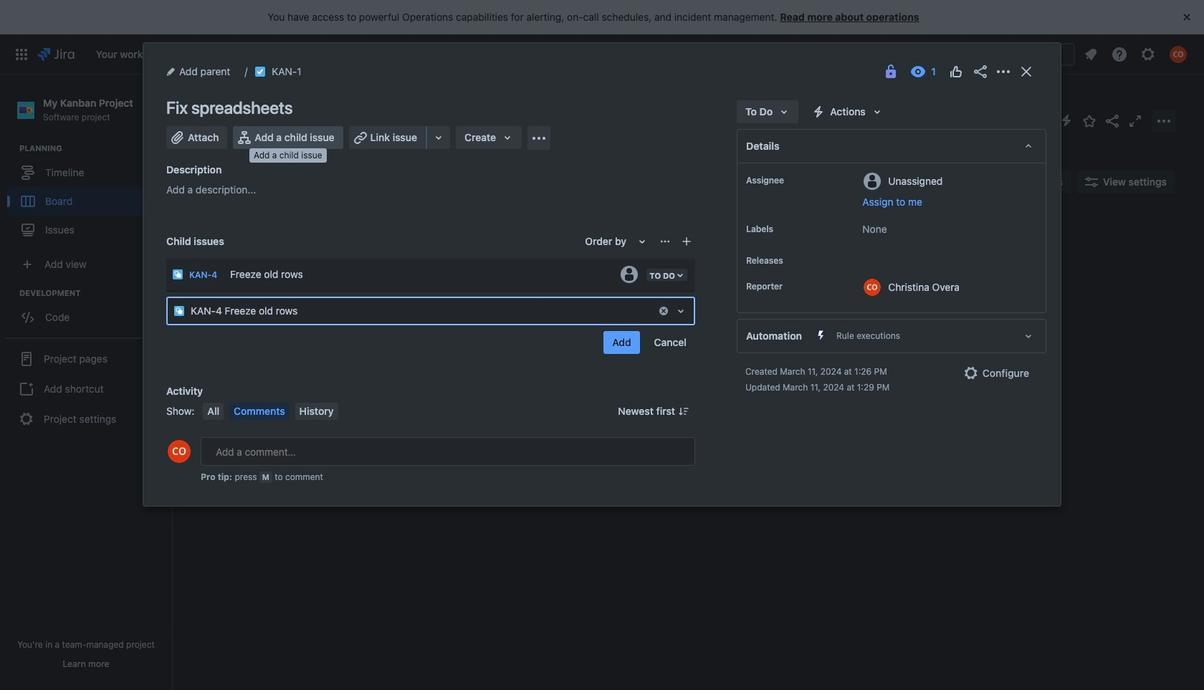 Task type: locate. For each thing, give the bounding box(es) containing it.
actions image
[[995, 63, 1012, 80]]

details element
[[737, 129, 1047, 163]]

0 horizontal spatial list
[[89, 34, 846, 74]]

0 of 1 child issues complete image
[[348, 294, 359, 305], [348, 294, 359, 305]]

clear image
[[658, 305, 670, 317]]

dialog
[[143, 43, 1061, 506]]

2 vertical spatial group
[[6, 338, 166, 440]]

tooltip
[[249, 148, 327, 162]]

1 heading from the top
[[19, 143, 171, 154]]

banner
[[0, 34, 1204, 75]]

1 list item from the left
[[92, 34, 156, 74]]

heading
[[19, 143, 171, 154], [19, 288, 171, 299]]

menu bar
[[200, 403, 341, 420]]

more information about christina overa image
[[864, 279, 881, 296]]

issue type: subtask image
[[172, 269, 184, 280]]

sidebar element
[[0, 75, 172, 690]]

group
[[7, 143, 171, 249], [7, 288, 171, 336], [6, 338, 166, 440]]

3 list item from the left
[[224, 34, 270, 74]]

automation element
[[737, 319, 1047, 353]]

jira image
[[37, 46, 74, 63], [37, 46, 74, 63]]

assignee pin to top. only you can see pinned fields. image
[[787, 175, 799, 186]]

1 horizontal spatial list
[[1078, 41, 1196, 67]]

list
[[89, 34, 846, 74], [1078, 41, 1196, 67]]

task image
[[255, 66, 266, 77]]

1 vertical spatial heading
[[19, 288, 171, 299]]

None search field
[[932, 43, 1075, 66]]

star kan board image
[[1081, 112, 1098, 129]]

labels pin to top. only you can see pinned fields. image
[[776, 224, 788, 235]]

6 list item from the left
[[409, 34, 452, 74]]

0 vertical spatial heading
[[19, 143, 171, 154]]

4 list item from the left
[[276, 34, 350, 74]]

list item
[[92, 34, 156, 74], [162, 34, 218, 74], [224, 34, 270, 74], [276, 34, 350, 74], [356, 34, 404, 74], [409, 34, 452, 74], [504, 34, 546, 74], [557, 34, 606, 74]]



Task type: describe. For each thing, give the bounding box(es) containing it.
copy link to issue image
[[299, 65, 310, 77]]

vote options: no one has voted for this issue yet. image
[[948, 63, 965, 80]]

enter full screen image
[[1127, 112, 1144, 129]]

2 heading from the top
[[19, 288, 171, 299]]

1 vertical spatial group
[[7, 288, 171, 336]]

close image
[[1018, 63, 1035, 80]]

7 list item from the left
[[504, 34, 546, 74]]

5 list item from the left
[[356, 34, 404, 74]]

task image
[[213, 294, 224, 305]]

Search field
[[932, 43, 1075, 66]]

8 list item from the left
[[557, 34, 606, 74]]

Search this board text field
[[202, 169, 268, 195]]

Add a comment… field
[[201, 437, 695, 466]]

link web pages and more image
[[430, 129, 447, 146]]

reporter pin to top. only you can see pinned fields. image
[[786, 281, 797, 293]]

open image
[[672, 303, 690, 320]]

0 vertical spatial group
[[7, 143, 171, 249]]

2 list item from the left
[[162, 34, 218, 74]]

add app image
[[531, 129, 548, 147]]

create child image
[[681, 236, 693, 247]]

search image
[[938, 48, 949, 60]]

dismiss image
[[1179, 9, 1196, 26]]

issue actions image
[[660, 236, 671, 247]]

primary element
[[9, 34, 846, 74]]



Task type: vqa. For each thing, say whether or not it's contained in the screenshot.
the right list
yes



